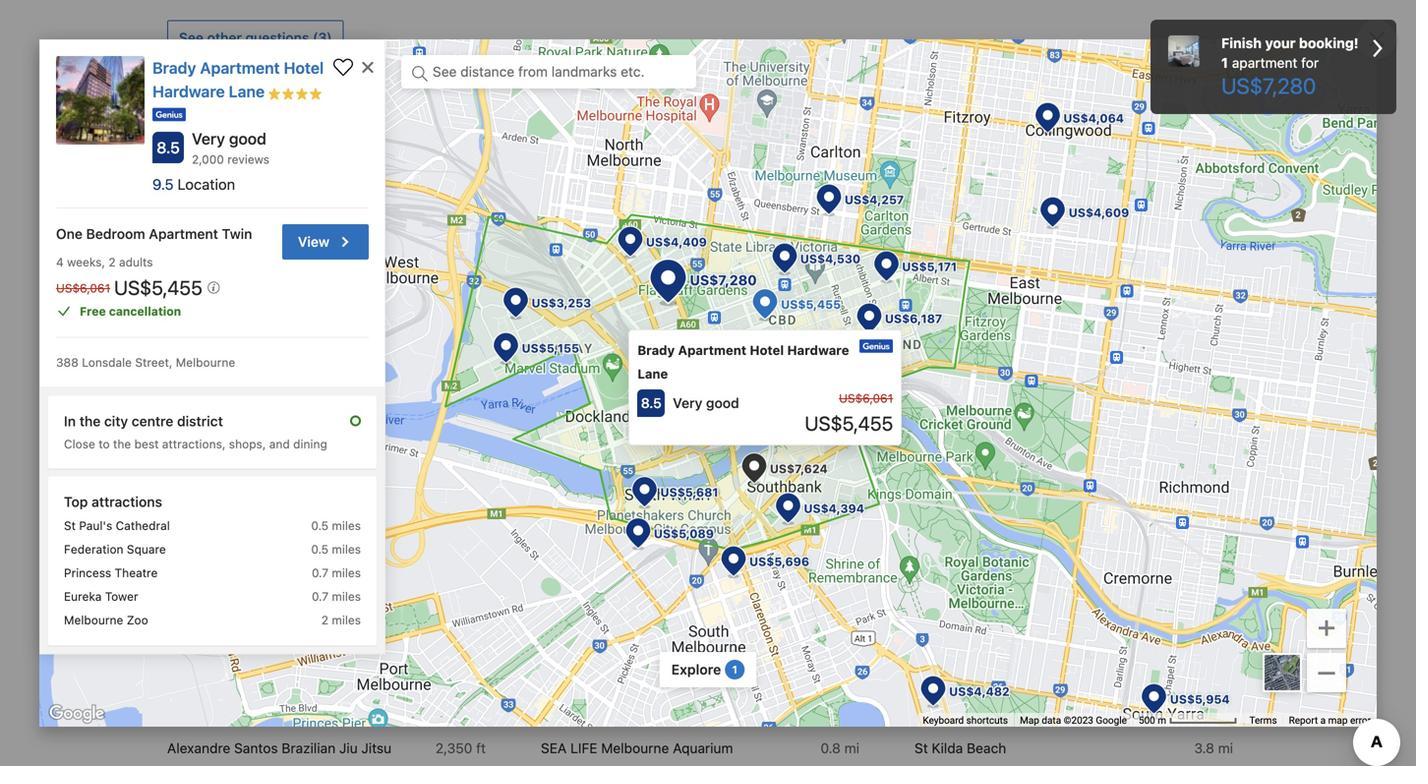 Task type: vqa. For each thing, say whether or not it's contained in the screenshot.
23 January 2024 checkbox
no



Task type: locate. For each thing, give the bounding box(es) containing it.
top inside map view dialog
[[64, 494, 88, 510]]

brazilian
[[282, 740, 336, 756]]

0 vertical spatial attractions
[[92, 494, 162, 510]]

the left well-
[[658, 402, 683, 418]]

or
[[522, 421, 535, 438]]

0 vertical spatial very
[[192, 129, 225, 148]]

1 vertical spatial 8.5
[[641, 395, 662, 411]]

very good
[[673, 395, 740, 411]]

city left the centre
[[104, 413, 128, 429]]

from down stays
[[632, 153, 661, 169]]

area
[[953, 362, 980, 379]]

ft right 2,350
[[476, 740, 486, 756]]

samma up based
[[456, 122, 539, 149]]

1 vertical spatial company
[[167, 249, 240, 268]]

0 horizontal spatial 1
[[732, 664, 738, 676]]

2 managed properties
[[348, 191, 488, 208]]

0 horizontal spatial reviews
[[227, 152, 270, 166]]

surroundings
[[268, 536, 415, 564]]

0 horizontal spatial brady apartment hotel hardware lane
[[152, 59, 324, 101]]

0 horizontal spatial very
[[192, 129, 225, 148]]

your down the filled
[[390, 421, 418, 438]]

hotel
[[284, 59, 324, 77], [750, 343, 784, 358]]

2 vertical spatial beach
[[967, 740, 1007, 756]]

good
[[229, 129, 266, 148], [706, 395, 740, 411]]

reviews right 2,000
[[227, 152, 270, 166]]

spoken
[[255, 454, 310, 473]]

1 vertical spatial hotel
[[750, 343, 784, 358]]

1 vertical spatial 0.5 miles
[[311, 542, 361, 556]]

0 vertical spatial for
[[1302, 55, 1319, 71]]

0 vertical spatial short
[[544, 122, 605, 149]]

1 reviews from the left
[[227, 152, 270, 166]]

brady inside 'link'
[[152, 59, 196, 77]]

melbourne down eureka tower
[[64, 613, 123, 627]]

report a map error link
[[1289, 715, 1371, 727]]

property up experience
[[167, 332, 234, 351]]

ft right 1,650
[[476, 705, 486, 721]]

0 horizontal spatial attractions
[[92, 494, 162, 510]]

the down us$5,171 on the right top
[[922, 280, 943, 296]]

apartment up 'luxury'
[[678, 343, 747, 358]]

0 vertical spatial 0.7 miles
[[312, 566, 361, 580]]

8.5 for _
[[641, 395, 662, 411]]

1 horizontal spatial hotel
[[750, 343, 784, 358]]

0 horizontal spatial us$7,280
[[690, 272, 757, 288]]

space.
[[613, 402, 655, 418]]

good inside the very good 2,000 reviews
[[229, 129, 266, 148]]

good for very good 2,000 reviews
[[229, 129, 266, 148]]

0 vertical spatial 8.5
[[157, 138, 180, 157]]

0 vertical spatial apartment
[[1233, 55, 1298, 71]]

evening
[[539, 421, 588, 438]]

2 0.5 miles from the top
[[311, 542, 361, 556]]

1 vertical spatial from
[[622, 382, 651, 398]]

0.7 mi for old melbourne gaol
[[822, 705, 860, 721]]

review
[[381, 153, 422, 169]]

0.7 miles for eureka tower
[[312, 590, 361, 603]]

attractions up museum
[[600, 623, 684, 642]]

1 vertical spatial hardware
[[788, 343, 850, 358]]

bedroom
[[606, 362, 663, 379]]

the right in
[[79, 413, 101, 429]]

close
[[64, 437, 95, 451]]

0 horizontal spatial properties
[[423, 191, 488, 208]]

0 vertical spatial the
[[921, 382, 945, 398]]

managed
[[360, 191, 419, 208]]

us$3,253
[[532, 296, 591, 310]]

1 0.5 miles from the top
[[311, 519, 361, 533]]

1 down 'finish'
[[1222, 55, 1229, 71]]

top up immigration
[[569, 623, 597, 642]]

0.5 up surroundings
[[311, 519, 329, 533]]

information for company information
[[243, 249, 332, 268]]

1 horizontal spatial reviews
[[580, 153, 628, 169]]

1 vertical spatial 1
[[732, 664, 738, 676]]

atmosphere.
[[287, 382, 366, 398]]

1 horizontal spatial city
[[508, 382, 531, 398]]

from down bedroom
[[622, 382, 651, 398]]

0 vertical spatial scored  8.5 element
[[152, 132, 184, 163]]

very for very good 2,000 reviews
[[192, 129, 225, 148]]

samma right renowned
[[1013, 280, 1060, 296]]

hotel up apartment.
[[750, 343, 784, 358]]

1 horizontal spatial us$6,061
[[839, 391, 894, 405]]

1 miles from the top
[[332, 519, 361, 533]]

1 0.7 mi from the top
[[822, 669, 860, 686]]

1 vertical spatial with
[[1041, 362, 1067, 379]]

view
[[298, 234, 330, 250]]

on
[[540, 153, 556, 169]]

+
[[1317, 607, 1337, 644]]

1 vertical spatial scored  8.5 element
[[638, 389, 665, 417]]

street,
[[135, 355, 173, 369]]

miles for princess theatre
[[332, 566, 361, 580]]

for down light-
[[369, 421, 386, 438]]

2 reviews from the left
[[580, 153, 628, 169]]

map data ©2023 google
[[1020, 715, 1127, 727]]

2 vertical spatial with
[[831, 402, 858, 418]]

see for see availability
[[1141, 543, 1165, 560]]

8.5 down bedroom
[[641, 395, 662, 411]]

1 horizontal spatial very
[[673, 395, 703, 411]]

top up the paul's
[[64, 494, 88, 510]]

in right beaches
[[1011, 623, 1025, 642]]

scored  8.5 element down bedroom
[[638, 389, 665, 417]]

1 ft from the top
[[476, 669, 486, 686]]

1 vertical spatial brady
[[638, 343, 675, 358]]

no
[[663, 299, 679, 316]]

0 horizontal spatial st
[[64, 519, 76, 533]]

warm
[[167, 382, 202, 398]]

park down us$4,482
[[961, 705, 990, 721]]

0 horizontal spatial scored  8.5 element
[[152, 132, 184, 163]]

2 vertical spatial property
[[167, 536, 263, 564]]

beach left data
[[993, 705, 1033, 721]]

top attractions inside map view dialog
[[64, 494, 162, 510]]

short for stay,
[[297, 280, 332, 296]]

0 horizontal spatial company
[[167, 249, 240, 268]]

1 vertical spatial information
[[238, 332, 327, 351]]

1 horizontal spatial 8.5
[[641, 395, 662, 411]]

culinary
[[1011, 402, 1061, 418]]

the down "living"
[[921, 382, 945, 398]]

bedroom
[[86, 226, 145, 242]]

old
[[541, 705, 563, 721]]

1 horizontal spatial 1
[[1222, 55, 1229, 71]]

0 horizontal spatial city
[[104, 413, 128, 429]]

0 vertical spatial properties
[[677, 153, 742, 169]]

short inside welcome to samma short stay, your gateway to unparalleled luxury and comfort in australia! as a proud venture under the renowned samma property group, with over 25 years of construction expertise, we bring you a vacation rental experience like no other.
[[297, 280, 332, 296]]

us$5,455 down rooftop
[[805, 411, 894, 435]]

short up 23 at left top
[[544, 122, 605, 149]]

0.7 for old melbourne gaol
[[822, 705, 841, 721]]

1 horizontal spatial the
[[921, 382, 945, 398]]

1 vertical spatial 0.5
[[311, 542, 329, 556]]

short inside "managed by samma short stays company review score: 8.8 based on 23 reviews from 2 properties"
[[544, 122, 605, 149]]

us$7,280
[[1222, 73, 1317, 98], [690, 272, 757, 288]]

0 horizontal spatial hotel
[[284, 59, 324, 77]]

kilda
[[932, 740, 963, 756]]

ft for 1,650 ft
[[476, 705, 486, 721]]

timber
[[1152, 382, 1193, 398]]

to inside in the city centre district close to the best attractions, shops, and dining
[[99, 437, 110, 451]]

apartment down the see other questions (3) button
[[200, 59, 280, 77]]

brady down the see other questions (3) button
[[152, 59, 196, 77]]

0 vertical spatial company
[[317, 153, 377, 169]]

good for very good
[[706, 395, 740, 411]]

finish
[[1222, 35, 1262, 51]]

enjoy
[[370, 382, 404, 398]]

scored  8.5 element up scored  9.5 element
[[152, 132, 184, 163]]

centre
[[132, 413, 174, 429]]

2 vertical spatial your
[[390, 421, 418, 438]]

2 0.5 from the top
[[311, 542, 329, 556]]

city down landscapes
[[508, 382, 531, 398]]

company up 'welcome'
[[167, 249, 240, 268]]

2 ft from the top
[[476, 705, 486, 721]]

1 horizontal spatial attractions
[[600, 623, 684, 642]]

0 vertical spatial property
[[1064, 280, 1119, 296]]

1 vertical spatial us$7,280
[[690, 272, 757, 288]]

samma
[[456, 122, 539, 149], [246, 280, 293, 296], [1013, 280, 1060, 296]]

0 horizontal spatial good
[[229, 129, 266, 148]]

free cancellation
[[80, 304, 181, 318]]

0.7 mi
[[822, 669, 860, 686], [822, 705, 860, 721]]

0 horizontal spatial lane
[[229, 82, 265, 101]]

property right square
[[167, 536, 263, 564]]

santos
[[234, 740, 278, 756]]

aquarium
[[673, 740, 733, 756]]

0.7
[[312, 566, 329, 580], [312, 590, 329, 603], [822, 669, 841, 686], [822, 705, 841, 721]]

0 horizontal spatial samma
[[246, 280, 293, 296]]

lane left the 4 out of 5 image
[[229, 82, 265, 101]]

3 ft from the top
[[476, 740, 486, 756]]

map
[[1020, 715, 1040, 727]]

a right you
[[457, 299, 464, 316]]

jiu
[[339, 740, 358, 756]]

1 horizontal spatial samma
[[456, 122, 539, 149]]

one
[[56, 226, 83, 242]]

1 vertical spatial for
[[369, 421, 386, 438]]

us$5,155
[[522, 341, 579, 355]]

0.5 miles up surroundings
[[311, 519, 361, 533]]

property left group, in the top right of the page
[[1064, 280, 1119, 296]]

2 0.7 miles from the top
[[312, 590, 361, 603]]

stay,
[[335, 280, 366, 296]]

1 vertical spatial ft
[[476, 705, 486, 721]]

500
[[1139, 715, 1156, 727]]

mi for sandridge beach
[[1219, 669, 1234, 686]]

information up construction
[[243, 249, 332, 268]]

twin
[[222, 226, 252, 242]]

gateway
[[402, 280, 455, 296]]

1 horizontal spatial brady apartment hotel hardware lane
[[638, 343, 850, 381]]

scored  8.5 element
[[152, 132, 184, 163], [638, 389, 665, 417]]

0.7 miles
[[312, 566, 361, 580], [312, 590, 361, 603]]

lonsdale
[[82, 355, 132, 369]]

booking!
[[1300, 35, 1359, 51]]

0 vertical spatial ft
[[476, 669, 486, 686]]

st kilda beach
[[915, 740, 1007, 756]]

us$7,280 inside finish your booking! 1 apartment for us$7,280
[[1222, 73, 1317, 98]]

report
[[1289, 715, 1319, 727]]

0 vertical spatial lane
[[229, 82, 265, 101]]

properties inside "managed by samma short stays company review score: 8.8 based on 23 reviews from 2 properties"
[[677, 153, 742, 169]]

samma inside "managed by samma short stays company review score: 8.8 based on 23 reviews from 2 properties"
[[456, 122, 539, 149]]

short up expertise,
[[297, 280, 332, 296]]

us$6,061 for us$6,061 us$5,455
[[839, 391, 894, 405]]

1 vertical spatial see
[[1141, 543, 1165, 560]]

flagstaff gardens
[[167, 669, 280, 686]]

brady apartment hotel hardware lane
[[152, 59, 324, 101], [638, 343, 850, 381]]

1 horizontal spatial in
[[1011, 623, 1025, 642]]

0.7 miles up 2 miles
[[312, 590, 361, 603]]

lane up space.
[[638, 366, 668, 381]]

group,
[[1123, 280, 1166, 296]]

us$5,455 down proud
[[781, 298, 841, 311]]

information up the 'timeless'
[[238, 332, 327, 351]]

us$5,681
[[661, 485, 719, 499]]

top attractions
[[64, 494, 162, 510], [569, 623, 684, 642]]

apartment up is
[[949, 382, 1014, 398]]

stays
[[610, 122, 673, 149]]

google image
[[44, 701, 109, 727]]

company inside "managed by samma short stays company review score: 8.8 based on 23 reviews from 2 properties"
[[317, 153, 377, 169]]

0 vertical spatial st
[[64, 519, 76, 533]]

us$7,280 down 'finish'
[[1222, 73, 1317, 98]]

4 miles from the top
[[332, 590, 361, 603]]

skyline
[[535, 382, 579, 398]]

1 vertical spatial your
[[370, 280, 398, 296]]

8.5 for view
[[157, 138, 180, 157]]

beach
[[984, 669, 1023, 686], [993, 705, 1033, 721], [967, 740, 1007, 756]]

0 vertical spatial top attractions
[[64, 494, 162, 510]]

mi for middle park beach
[[1219, 705, 1234, 721]]

2 park from the left
[[961, 705, 990, 721]]

0.5 for federation square
[[311, 542, 329, 556]]

in up the other.
[[680, 280, 691, 296]]

apartment
[[200, 59, 280, 77], [149, 226, 218, 242], [678, 343, 747, 358]]

top attractions up immigration museum
[[569, 623, 684, 642]]

2 0.7 mi from the top
[[822, 705, 860, 721]]

1 0.5 from the top
[[311, 519, 329, 533]]

3 miles from the top
[[332, 566, 361, 580]]

1 vertical spatial lane
[[638, 366, 668, 381]]

with up boasts
[[1041, 362, 1067, 379]]

us$6,187
[[885, 312, 943, 326]]

0 vertical spatial us$7,280
[[1222, 73, 1317, 98]]

1 horizontal spatial us$7,280
[[1222, 73, 1317, 98]]

brady apartment hotel hardware lane down other
[[152, 59, 324, 101]]

melbourne down immigration museum
[[567, 705, 635, 721]]

0.7 miles down surroundings
[[312, 566, 361, 580]]

1 vertical spatial city
[[104, 413, 128, 429]]

0 vertical spatial good
[[229, 129, 266, 148]]

in inside welcome to samma short stay, your gateway to unparalleled luxury and comfort in australia! as a proud venture under the renowned samma property group, with over 25 years of construction expertise, we bring you a vacation rental experience like no other.
[[680, 280, 691, 296]]

0 horizontal spatial for
[[369, 421, 386, 438]]

1 horizontal spatial see
[[1141, 543, 1165, 560]]

(3)
[[313, 29, 332, 46]]

1 inside finish your booking! 1 apartment for us$7,280
[[1222, 55, 1229, 71]]

map view dialog
[[0, 0, 1417, 766]]

properties down score:
[[423, 191, 488, 208]]

the down the timber
[[1147, 402, 1167, 418]]

to up the vacation
[[459, 280, 471, 296]]

map region
[[39, 39, 1377, 727]]

rental
[[525, 299, 561, 316]]

attractions up 'st paul's cathedral'
[[92, 494, 162, 510]]

mi for old melbourne gaol
[[845, 705, 860, 721]]

with inside welcome to samma short stay, your gateway to unparalleled luxury and comfort in australia! as a proud venture under the renowned samma property group, with over 25 years of construction expertise, we bring you a vacation rental experience like no other.
[[1169, 280, 1196, 296]]

park down flagstaff gardens
[[210, 705, 238, 721]]

life
[[571, 740, 598, 756]]

step
[[787, 362, 816, 379]]

1 vertical spatial apartment
[[949, 382, 1014, 398]]

0 vertical spatial hardware
[[152, 82, 225, 101]]

1 horizontal spatial for
[[1302, 55, 1319, 71]]

0 vertical spatial hotel
[[284, 59, 324, 77]]

to down the company information
[[230, 280, 242, 296]]

samma up construction
[[246, 280, 293, 296]]

0 vertical spatial 0.5 miles
[[311, 519, 361, 533]]

samma for by
[[456, 122, 539, 149]]

0 horizontal spatial with
[[831, 402, 858, 418]]

0 horizontal spatial short
[[297, 280, 332, 296]]

us$4,530 us$5,171
[[801, 252, 957, 273]]

1 vertical spatial top
[[569, 623, 597, 642]]

0 vertical spatial with
[[1169, 280, 1196, 296]]

luxury
[[667, 362, 710, 379]]

us$4,409
[[646, 235, 707, 249]]

beaches in the neighbourhood
[[942, 623, 1174, 642]]

5 miles from the top
[[332, 613, 361, 627]]

us$6,061 up "free" at the top of page
[[56, 281, 110, 295]]

st inside map view dialog
[[64, 519, 76, 533]]

hotel up the 4 out of 5 image
[[284, 59, 324, 77]]

1 horizontal spatial hardware
[[788, 343, 850, 358]]

1 park from the left
[[210, 705, 238, 721]]

short for stays
[[544, 122, 605, 149]]

the inside welcome to samma short stay, your gateway to unparalleled luxury and comfort in australia! as a proud venture under the renowned samma property group, with over 25 years of construction expertise, we bring you a vacation rental experience like no other.
[[922, 280, 943, 296]]

company down the managed
[[317, 153, 377, 169]]

with
[[1169, 280, 1196, 296], [1041, 362, 1067, 379], [831, 402, 858, 418]]

and down step at the right top
[[790, 382, 814, 398]]

1 0.7 miles from the top
[[312, 566, 361, 580]]

0 horizontal spatial us$6,061
[[56, 281, 110, 295]]

us$5,696
[[750, 555, 810, 569]]

to right close
[[99, 437, 110, 451]]

melbourne
[[176, 355, 235, 369], [64, 613, 123, 627], [567, 705, 635, 721], [601, 740, 669, 756]]

st left the paul's
[[64, 519, 76, 533]]

and
[[599, 280, 623, 296], [378, 362, 402, 379], [206, 382, 229, 398], [790, 382, 814, 398], [167, 402, 191, 418], [425, 402, 449, 418], [269, 437, 290, 451]]

1 vertical spatial very
[[673, 395, 703, 411]]

with left "over"
[[1169, 280, 1196, 296]]

for inside finish your booking! 1 apartment for us$7,280
[[1302, 55, 1319, 71]]

2 down stays
[[665, 153, 673, 169]]

and up experience
[[599, 280, 623, 296]]

city inside in the city centre district close to the best attractions, shops, and dining
[[104, 413, 128, 429]]

old melbourne gaol
[[541, 705, 668, 721]]

miles for eureka tower
[[332, 590, 361, 603]]

2 inside "managed by samma short stays company review score: 8.8 based on 23 reviews from 2 properties"
[[665, 153, 673, 169]]

st paul's cathedral
[[64, 519, 170, 533]]

from inside "managed by samma short stays company review score: 8.8 based on 23 reviews from 2 properties"
[[632, 153, 661, 169]]

0 vertical spatial brady
[[152, 59, 196, 77]]

beach for st kilda beach
[[967, 740, 1007, 756]]

0.7 for eureka tower
[[312, 590, 329, 603]]

brady up bedroom
[[638, 343, 675, 358]]

1 vertical spatial property
[[167, 332, 234, 351]]

0.5 up 2 miles
[[311, 542, 329, 556]]

1 horizontal spatial park
[[961, 705, 990, 721]]

1 horizontal spatial with
[[1041, 362, 1067, 379]]

0 horizontal spatial 8.5
[[157, 138, 180, 157]]

beaches
[[942, 623, 1008, 642]]

2 left adults
[[109, 255, 116, 269]]

and down the warm
[[167, 402, 191, 418]]

us$5,455 up the cancellation
[[114, 276, 207, 299]]

1 vertical spatial short
[[297, 280, 332, 296]]

apartment inside finish your booking! 1 apartment for us$7,280
[[1233, 55, 1298, 71]]

us$4,482
[[949, 685, 1010, 698]]

well-
[[686, 402, 717, 418]]

floors,
[[1196, 382, 1236, 398]]

hardware up into
[[788, 343, 850, 358]]

and up spoken at bottom
[[269, 437, 290, 451]]

see left availability
[[1141, 543, 1165, 560]]

8.5 up scored  9.5 element
[[157, 138, 180, 157]]

very inside the very good 2,000 reviews
[[192, 129, 225, 148]]

1 vertical spatial 0.7 miles
[[312, 590, 361, 603]]

hardware down other
[[152, 82, 225, 101]]

2 miles from the top
[[332, 542, 361, 556]]

us$6,061 down an on the top right of the page
[[839, 391, 894, 405]]

_ link
[[1307, 640, 1347, 693]]

keyboard
[[923, 715, 964, 727]]

see left other
[[179, 29, 204, 46]]

reviews right 23 at left top
[[580, 153, 628, 169]]

mi for sea life melbourne aquarium
[[845, 740, 860, 756]]

0 vertical spatial top
[[64, 494, 88, 510]]

park for eades
[[210, 705, 238, 721]]

melbourne down gaol
[[601, 740, 669, 756]]

0 horizontal spatial in
[[680, 280, 691, 296]]

2 down surroundings
[[322, 613, 329, 627]]

rightchevron image
[[1373, 33, 1383, 63]]

us$6,061 inside us$6,061 us$5,455
[[839, 391, 894, 405]]

us$7,280 up the other.
[[690, 272, 757, 288]]

your up we
[[370, 280, 398, 296]]

2 horizontal spatial with
[[1169, 280, 1196, 296]]

ft right 1,000
[[476, 669, 486, 686]]

1 horizontal spatial apartment
[[1233, 55, 1298, 71]]

0 horizontal spatial top attractions
[[64, 494, 162, 510]]

balcony
[[167, 421, 217, 438]]

see
[[179, 29, 204, 46], [1141, 543, 1165, 560]]

with down rooftop
[[831, 402, 858, 418]]



Task type: describe. For each thing, give the bounding box(es) containing it.
finishes,
[[234, 402, 287, 418]]

kitchen
[[781, 402, 827, 418]]

ceilings,
[[1096, 382, 1148, 398]]

2.9
[[1195, 705, 1215, 721]]

report a map error
[[1289, 715, 1371, 727]]

st for st kilda beach
[[915, 740, 928, 756]]

as
[[758, 280, 774, 296]]

23
[[560, 153, 576, 169]]

museum
[[620, 669, 674, 686]]

cancellation
[[109, 304, 181, 318]]

500 m
[[1139, 715, 1169, 727]]

for inside experience timeless architecture and distinctive landscapes at our 3-bedroom luxury apartment. step into an inviting living area adorned with tasteful decor, offering a warm and relaxing atmosphere. enjoy the sensational city skyline views from the impressive lobby and rooftop terrace.  the apartment boasts high ceilings, timber floors, and stone finishes, creating a light-filled and generously proportioned space. the well-equipped kitchen with modern appliances is a culinary haven, while the private balcony provides a serene spot for your morning coffee or evening drinks.
[[369, 421, 386, 438]]

your inside finish your booking! 1 apartment for us$7,280
[[1266, 35, 1296, 51]]

1 vertical spatial in
[[1011, 623, 1025, 642]]

ft for 2,350 ft
[[476, 740, 486, 756]]

reviews inside the very good 2,000 reviews
[[227, 152, 270, 166]]

miles for st paul's cathedral
[[332, 519, 361, 533]]

0.7 mi for immigration museum
[[822, 669, 860, 686]]

paul's
[[79, 519, 112, 533]]

1 vertical spatial properties
[[423, 191, 488, 208]]

languages
[[167, 454, 251, 473]]

morning
[[422, 421, 474, 438]]

finish your booking! 1 apartment for us$7,280
[[1222, 35, 1359, 98]]

lane inside 'link'
[[229, 82, 265, 101]]

388 lonsdale street, melbourne
[[56, 355, 235, 369]]

1 vertical spatial top attractions
[[569, 623, 684, 642]]

3.8 mi
[[1195, 740, 1234, 756]]

1 vertical spatial brady apartment hotel hardware lane
[[638, 343, 850, 381]]

company information
[[167, 249, 332, 268]]

0.7 for immigration museum
[[822, 669, 841, 686]]

apartment inside 'link'
[[200, 59, 280, 77]]

2 horizontal spatial samma
[[1013, 280, 1060, 296]]

in
[[64, 413, 76, 429]]

shops,
[[229, 437, 266, 451]]

attractions inside map view dialog
[[92, 494, 162, 510]]

a right is
[[1000, 402, 1007, 418]]

property inside welcome to samma short stay, your gateway to unparalleled luxury and comfort in australia! as a proud venture under the renowned samma property group, with over 25 years of construction expertise, we bring you a vacation rental experience like no other.
[[1064, 280, 1119, 296]]

and inside welcome to samma short stay, your gateway to unparalleled luxury and comfort in australia! as a proud venture under the renowned samma property group, with over 25 years of construction expertise, we bring you a vacation rental experience like no other.
[[599, 280, 623, 296]]

25
[[1231, 280, 1247, 296]]

is
[[986, 402, 996, 418]]

melbourne up the warm
[[176, 355, 235, 369]]

beach for middle park beach
[[993, 705, 1033, 721]]

map
[[1329, 715, 1348, 727]]

1 vertical spatial apartment
[[149, 226, 218, 242]]

see other questions (3)
[[179, 29, 332, 46]]

and up morning
[[425, 402, 449, 418]]

0.5 for st paul's cathedral
[[311, 519, 329, 533]]

proud
[[789, 280, 826, 296]]

other
[[207, 29, 242, 46]]

park for middle
[[961, 705, 990, 721]]

square
[[127, 542, 166, 556]]

the down 'luxury'
[[655, 382, 676, 398]]

jitsu
[[362, 740, 392, 756]]

the right beaches
[[1029, 623, 1054, 642]]

0 vertical spatial beach
[[984, 669, 1023, 686]]

vacation
[[468, 299, 521, 316]]

a up spot at the left bottom
[[346, 402, 353, 418]]

miles for federation square
[[332, 542, 361, 556]]

and inside in the city centre district close to the best attractions, shops, and dining
[[269, 437, 290, 451]]

388
[[56, 355, 79, 369]]

keyboard shortcuts
[[923, 715, 1008, 727]]

0.7 miles for princess theatre
[[312, 566, 361, 580]]

0 vertical spatial brady apartment hotel hardware lane
[[152, 59, 324, 101]]

your inside experience timeless architecture and distinctive landscapes at our 3-bedroom luxury apartment. step into an inviting living area adorned with tasteful decor, offering a warm and relaxing atmosphere. enjoy the sensational city skyline views from the impressive lobby and rooftop terrace.  the apartment boasts high ceilings, timber floors, and stone finishes, creating a light-filled and generously proportioned space. the well-equipped kitchen with modern appliances is a culinary haven, while the private balcony provides a serene spot for your morning coffee or evening drinks.
[[390, 421, 418, 438]]

property for property information
[[167, 332, 234, 351]]

in the city centre district close to the best attractions, shops, and dining
[[64, 413, 327, 451]]

4 out of 5 image
[[269, 88, 322, 100]]

1,000 ft
[[438, 669, 486, 686]]

very for very good
[[673, 395, 703, 411]]

adults
[[119, 255, 153, 269]]

property for property surroundings
[[167, 536, 263, 564]]

us$6,061 for us$6,061
[[56, 281, 110, 295]]

1 horizontal spatial brady
[[638, 343, 675, 358]]

2.5
[[1195, 669, 1215, 686]]

drinks.
[[592, 421, 635, 438]]

princess
[[64, 566, 111, 580]]

by
[[424, 122, 451, 149]]

apartment.
[[713, 362, 783, 379]]

mi for st kilda beach
[[1219, 740, 1234, 756]]

high
[[1064, 382, 1092, 398]]

years
[[167, 299, 202, 316]]

creating
[[290, 402, 342, 418]]

sensational
[[432, 382, 504, 398]]

private
[[1171, 402, 1215, 418]]

reviews inside "managed by samma short stays company review score: 8.8 based on 23 reviews from 2 properties"
[[580, 153, 628, 169]]

appliances
[[914, 402, 982, 418]]

a up floors,
[[1219, 362, 1227, 379]]

federation square
[[64, 542, 166, 556]]

your inside welcome to samma short stay, your gateway to unparalleled luxury and comfort in australia! as a proud venture under the renowned samma property group, with over 25 years of construction expertise, we bring you a vacation rental experience like no other.
[[370, 280, 398, 296]]

us$4,394
[[804, 502, 865, 516]]

neighbourhood
[[1058, 623, 1174, 642]]

adorned
[[984, 362, 1037, 379]]

apartment inside experience timeless architecture and distinctive landscapes at our 3-bedroom luxury apartment. step into an inviting living area adorned with tasteful decor, offering a warm and relaxing atmosphere. enjoy the sensational city skyline views from the impressive lobby and rooftop terrace.  the apartment boasts high ceilings, timber floors, and stone finishes, creating a light-filled and generously proportioned space. the well-equipped kitchen with modern appliances is a culinary haven, while the private balcony provides a serene spot for your morning coffee or evening drinks.
[[949, 382, 1014, 398]]

from inside experience timeless architecture and distinctive landscapes at our 3-bedroom luxury apartment. step into an inviting living area adorned with tasteful decor, offering a warm and relaxing atmosphere. enjoy the sensational city skyline views from the impressive lobby and rooftop terrace.  the apartment boasts high ceilings, timber floors, and stone finishes, creating a light-filled and generously proportioned space. the well-equipped kitchen with modern appliances is a culinary haven, while the private balcony provides a serene spot for your morning coffee or evening drinks.
[[622, 382, 651, 398]]

3.8
[[1195, 740, 1215, 756]]

us$7,280 inside map view dialog
[[690, 272, 757, 288]]

0.5 miles for federation square
[[311, 542, 361, 556]]

close info window image
[[359, 58, 377, 76]]

us$5,089
[[654, 527, 714, 540]]

federation
[[64, 542, 124, 556]]

scored  9.5 element
[[152, 176, 178, 193]]

0.5 miles for st paul's cathedral
[[311, 519, 361, 533]]

See distance from landmarks etc. search field
[[401, 55, 697, 89]]

us$4,257
[[845, 193, 904, 207]]

dining
[[293, 437, 327, 451]]

eades park
[[167, 705, 238, 721]]

1 vertical spatial the
[[658, 402, 683, 418]]

property information
[[167, 332, 327, 351]]

welcome to samma short stay, your gateway to unparalleled luxury and comfort in australia! as a proud venture under the renowned samma property group, with over 25 years of construction expertise, we bring you a vacation rental experience like no other.
[[167, 280, 1247, 316]]

see for see other questions (3)
[[179, 29, 204, 46]]

explore
[[672, 662, 721, 678]]

google
[[1096, 715, 1127, 727]]

the left 'best'
[[113, 437, 131, 451]]

terms
[[1250, 715, 1278, 727]]

st for st paul's cathedral
[[64, 519, 76, 533]]

city inside experience timeless architecture and distinctive landscapes at our 3-bedroom luxury apartment. step into an inviting living area adorned with tasteful decor, offering a warm and relaxing atmosphere. enjoy the sensational city skyline views from the impressive lobby and rooftop terrace.  the apartment boasts high ceilings, timber floors, and stone finishes, creating a light-filled and generously proportioned space. the well-equipped kitchen with modern appliances is a culinary haven, while the private balcony provides a serene spot for your morning coffee or evening drinks.
[[508, 382, 531, 398]]

2.5 mi
[[1195, 669, 1234, 686]]

inviting
[[866, 362, 912, 379]]

2.9 mi
[[1195, 705, 1234, 721]]

a inside map view dialog
[[1321, 715, 1326, 727]]

decor,
[[1122, 362, 1162, 379]]

immigration
[[541, 669, 616, 686]]

like
[[638, 299, 660, 316]]

2 horizontal spatial to
[[459, 280, 471, 296]]

and up "stone"
[[206, 382, 229, 398]]

hardware inside 'link'
[[152, 82, 225, 101]]

2 vertical spatial apartment
[[678, 343, 747, 358]]

1 horizontal spatial to
[[230, 280, 242, 296]]

2,000
[[192, 152, 224, 166]]

m
[[1158, 715, 1167, 727]]

melbourne zoo
[[64, 613, 148, 627]]

mi for immigration museum
[[845, 669, 860, 686]]

9.5
[[152, 176, 174, 193]]

hotel inside 'link'
[[284, 59, 324, 77]]

a right as
[[778, 280, 785, 296]]

samma for to
[[246, 280, 293, 296]]

a left serene
[[279, 421, 286, 438]]

weeks,
[[67, 255, 105, 269]]

information for property information
[[238, 332, 327, 351]]

0.7 for princess theatre
[[312, 566, 329, 580]]

equipped
[[717, 402, 777, 418]]

miles for melbourne zoo
[[332, 613, 361, 627]]

1 vertical spatial attractions
[[600, 623, 684, 642]]

+ link
[[1307, 607, 1347, 648]]

construction
[[222, 299, 302, 316]]

2 left managed
[[348, 191, 356, 208]]

scored  8.5 element for _
[[638, 389, 665, 417]]

alexandre santos brazilian jiu jitsu
[[167, 740, 392, 756]]

very good 2,000 reviews
[[192, 129, 270, 166]]

modern
[[861, 402, 910, 418]]

+ _
[[1317, 607, 1337, 678]]

of
[[205, 299, 218, 316]]

provides
[[221, 421, 275, 438]]

ft for 1,000 ft
[[476, 669, 486, 686]]

and up enjoy
[[378, 362, 402, 379]]

rated element
[[178, 176, 235, 193]]

zoo
[[127, 613, 148, 627]]

the up the filled
[[408, 382, 429, 398]]

scored  8.5 element for view
[[152, 132, 184, 163]]

sandridge
[[915, 669, 980, 686]]

4
[[56, 255, 64, 269]]

sea life melbourne aquarium
[[541, 740, 733, 756]]

3-
[[591, 362, 606, 379]]

500 m button
[[1133, 713, 1244, 728]]

1 inside map view dialog
[[732, 664, 738, 676]]



